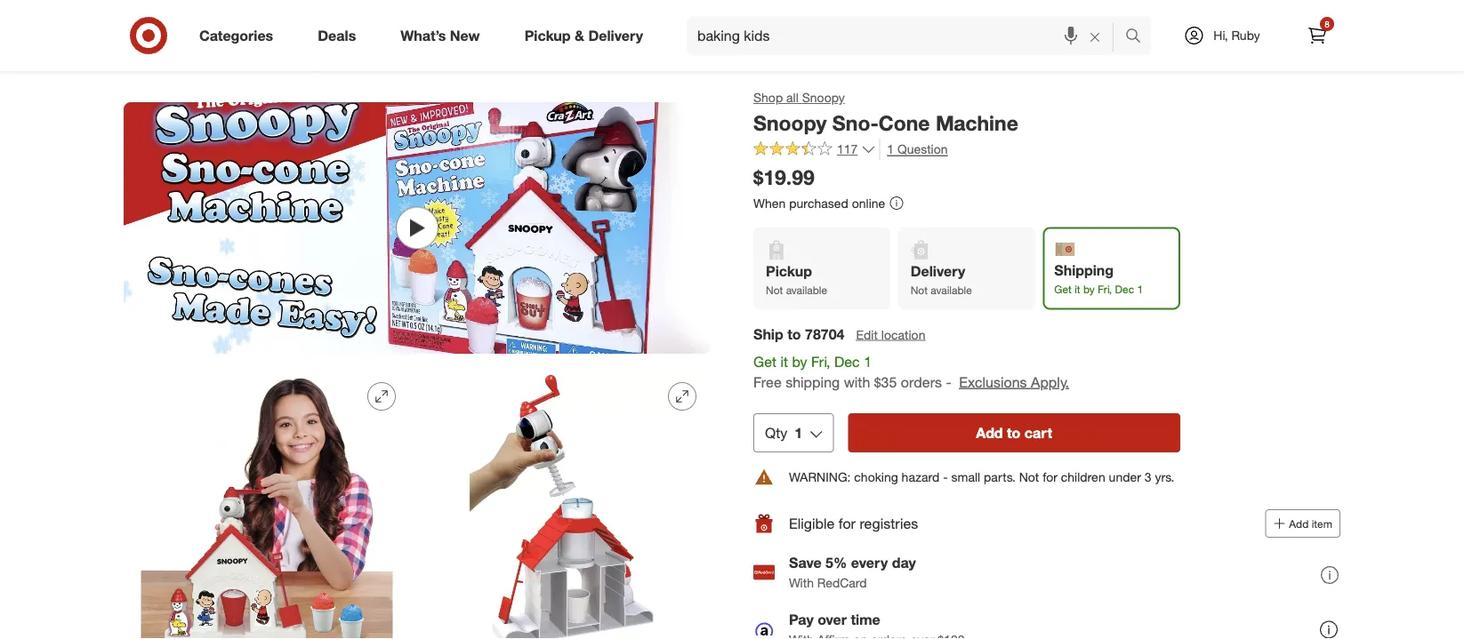 Task type: vqa. For each thing, say whether or not it's contained in the screenshot.
Now
no



Task type: describe. For each thing, give the bounding box(es) containing it.
pay over time
[[789, 612, 880, 629]]

item
[[1312, 517, 1333, 531]]

dec inside get it by fri, dec 1 free shipping with $35 orders - exclusions apply.
[[834, 353, 860, 370]]

search
[[1117, 29, 1160, 46]]

machine
[[936, 110, 1018, 135]]

add to cart
[[976, 424, 1052, 442]]

to for add
[[1007, 424, 1021, 442]]

hi,
[[1214, 28, 1228, 43]]

pickup for &
[[525, 27, 571, 44]]

shipping
[[786, 373, 840, 391]]

2 horizontal spatial not
[[1019, 470, 1039, 485]]

registries
[[860, 515, 918, 533]]

cart
[[1025, 424, 1052, 442]]

available for delivery
[[931, 283, 972, 296]]

warning:
[[789, 470, 851, 485]]

snoopy sno-cone machine, 1 of 10 image
[[124, 0, 711, 88]]

available for pickup
[[786, 283, 827, 296]]

yrs.
[[1155, 470, 1175, 485]]

free
[[753, 373, 782, 391]]

0 vertical spatial snoopy
[[802, 90, 845, 105]]

78704
[[805, 326, 845, 343]]

all
[[786, 90, 799, 105]]

get inside get it by fri, dec 1 free shipping with $35 orders - exclusions apply.
[[753, 353, 777, 370]]

add for add to cart
[[976, 424, 1003, 442]]

what's new
[[401, 27, 480, 44]]

search button
[[1117, 16, 1160, 59]]

exclusions apply. link
[[959, 373, 1069, 391]]

online
[[852, 195, 885, 211]]

small
[[951, 470, 980, 485]]

exclusions
[[959, 373, 1027, 391]]

eligible for registries
[[789, 515, 918, 533]]

with
[[844, 373, 870, 391]]

purchased
[[789, 195, 849, 211]]

by inside "shipping get it by fri, dec 1"
[[1083, 282, 1095, 296]]

under
[[1109, 470, 1141, 485]]

add item button
[[1265, 510, 1341, 538]]

question
[[898, 142, 948, 157]]

what's
[[401, 27, 446, 44]]

shipping
[[1054, 262, 1114, 279]]

1 question
[[887, 142, 948, 157]]

1 horizontal spatial for
[[1043, 470, 1058, 485]]

pickup for not
[[766, 263, 812, 280]]

qty 1
[[765, 424, 803, 442]]

shop
[[753, 90, 783, 105]]

snoopy sno-cone machine, 2 of 10, play video image
[[124, 102, 711, 354]]

when
[[753, 195, 786, 211]]

it inside get it by fri, dec 1 free shipping with $35 orders - exclusions apply.
[[781, 353, 788, 370]]

3
[[1145, 470, 1152, 485]]

parts.
[[984, 470, 1016, 485]]

hi, ruby
[[1214, 28, 1260, 43]]

children
[[1061, 470, 1105, 485]]

delivery not available
[[911, 263, 972, 296]]

$35
[[874, 373, 897, 391]]

pickup & delivery link
[[509, 16, 665, 55]]

edit location button
[[855, 325, 926, 345]]

get it by fri, dec 1 free shipping with $35 orders - exclusions apply.
[[753, 353, 1069, 391]]

deals link
[[303, 16, 378, 55]]

$19.99
[[753, 165, 815, 190]]

save
[[789, 555, 822, 572]]

shop all snoopy snoopy sno-cone machine
[[753, 90, 1018, 135]]

add to cart button
[[848, 414, 1180, 453]]

snoopy sno-cone machine, 4 of 10 image
[[424, 368, 711, 640]]

warning: choking hazard - small parts. not for children under 3 yrs.
[[789, 470, 1175, 485]]

pay
[[789, 612, 814, 629]]

pickup & delivery
[[525, 27, 643, 44]]

to for ship
[[787, 326, 801, 343]]

117 link
[[753, 139, 876, 161]]

snoopy sno-cone machine, 3 of 10 image
[[124, 368, 410, 640]]

1 vertical spatial snoopy
[[753, 110, 827, 135]]



Task type: locate. For each thing, give the bounding box(es) containing it.
1 vertical spatial add
[[1289, 517, 1309, 531]]

categories link
[[184, 16, 296, 55]]

0 horizontal spatial dec
[[834, 353, 860, 370]]

add up warning: choking hazard - small parts. not for children under 3 yrs.
[[976, 424, 1003, 442]]

edit
[[856, 327, 878, 342]]

time
[[851, 612, 880, 629]]

to inside button
[[1007, 424, 1021, 442]]

every
[[851, 555, 888, 572]]

what's new link
[[385, 16, 502, 55]]

by inside get it by fri, dec 1 free shipping with $35 orders - exclusions apply.
[[792, 353, 807, 370]]

1 vertical spatial to
[[1007, 424, 1021, 442]]

add for add item
[[1289, 517, 1309, 531]]

0 horizontal spatial by
[[792, 353, 807, 370]]

get up the free
[[753, 353, 777, 370]]

ship
[[753, 326, 784, 343]]

add
[[976, 424, 1003, 442], [1289, 517, 1309, 531]]

1 vertical spatial for
[[839, 515, 856, 533]]

0 vertical spatial by
[[1083, 282, 1095, 296]]

1 available from the left
[[786, 283, 827, 296]]

not for pickup
[[766, 283, 783, 296]]

not right parts.
[[1019, 470, 1039, 485]]

redcard
[[817, 575, 867, 591]]

not up 'ship'
[[766, 283, 783, 296]]

1 horizontal spatial fri,
[[1098, 282, 1112, 296]]

0 horizontal spatial get
[[753, 353, 777, 370]]

1 horizontal spatial delivery
[[911, 263, 965, 280]]

save 5% every day with redcard
[[789, 555, 916, 591]]

1
[[887, 142, 894, 157], [1137, 282, 1143, 296], [864, 353, 872, 370], [795, 424, 803, 442]]

0 vertical spatial dec
[[1115, 282, 1134, 296]]

1 vertical spatial -
[[943, 470, 948, 485]]

it down shipping
[[1075, 282, 1080, 296]]

delivery up location
[[911, 263, 965, 280]]

1 inside get it by fri, dec 1 free shipping with $35 orders - exclusions apply.
[[864, 353, 872, 370]]

day
[[892, 555, 916, 572]]

1 horizontal spatial add
[[1289, 517, 1309, 531]]

0 horizontal spatial available
[[786, 283, 827, 296]]

pickup inside pickup not available
[[766, 263, 812, 280]]

to right 'ship'
[[787, 326, 801, 343]]

new
[[450, 27, 480, 44]]

delivery
[[588, 27, 643, 44], [911, 263, 965, 280]]

by up shipping
[[792, 353, 807, 370]]

1 vertical spatial pickup
[[766, 263, 812, 280]]

0 horizontal spatial delivery
[[588, 27, 643, 44]]

it inside "shipping get it by fri, dec 1"
[[1075, 282, 1080, 296]]

delivery inside delivery not available
[[911, 263, 965, 280]]

1 horizontal spatial it
[[1075, 282, 1080, 296]]

1 horizontal spatial pickup
[[766, 263, 812, 280]]

1 vertical spatial it
[[781, 353, 788, 370]]

0 vertical spatial add
[[976, 424, 1003, 442]]

1 vertical spatial fri,
[[811, 353, 830, 370]]

- right orders
[[946, 373, 952, 391]]

hazard
[[902, 470, 940, 485]]

snoopy down all
[[753, 110, 827, 135]]

available
[[786, 283, 827, 296], [931, 283, 972, 296]]

8 link
[[1298, 16, 1337, 55]]

not inside delivery not available
[[911, 283, 928, 296]]

not inside pickup not available
[[766, 283, 783, 296]]

- inside get it by fri, dec 1 free shipping with $35 orders - exclusions apply.
[[946, 373, 952, 391]]

it
[[1075, 282, 1080, 296], [781, 353, 788, 370]]

fri, inside get it by fri, dec 1 free shipping with $35 orders - exclusions apply.
[[811, 353, 830, 370]]

- left "small"
[[943, 470, 948, 485]]

1 vertical spatial by
[[792, 353, 807, 370]]

to left 'cart'
[[1007, 424, 1021, 442]]

by
[[1083, 282, 1095, 296], [792, 353, 807, 370]]

categories
[[199, 27, 273, 44]]

0 vertical spatial get
[[1054, 282, 1072, 296]]

fri,
[[1098, 282, 1112, 296], [811, 353, 830, 370]]

deals
[[318, 27, 356, 44]]

add left item
[[1289, 517, 1309, 531]]

not for delivery
[[911, 283, 928, 296]]

not up location
[[911, 283, 928, 296]]

with
[[789, 575, 814, 591]]

fri, inside "shipping get it by fri, dec 1"
[[1098, 282, 1112, 296]]

dec
[[1115, 282, 1134, 296], [834, 353, 860, 370]]

0 horizontal spatial fri,
[[811, 353, 830, 370]]

0 vertical spatial -
[[946, 373, 952, 391]]

0 horizontal spatial it
[[781, 353, 788, 370]]

0 vertical spatial fri,
[[1098, 282, 1112, 296]]

1 vertical spatial dec
[[834, 353, 860, 370]]

117
[[837, 142, 858, 157]]

for left the children
[[1043, 470, 1058, 485]]

available inside pickup not available
[[786, 283, 827, 296]]

0 horizontal spatial pickup
[[525, 27, 571, 44]]

choking
[[854, 470, 898, 485]]

-
[[946, 373, 952, 391], [943, 470, 948, 485]]

ruby
[[1232, 28, 1260, 43]]

1 horizontal spatial dec
[[1115, 282, 1134, 296]]

fri, up shipping
[[811, 353, 830, 370]]

1 question link
[[879, 139, 948, 160]]

it up the free
[[781, 353, 788, 370]]

What can we help you find? suggestions appear below search field
[[687, 16, 1130, 55]]

1 horizontal spatial by
[[1083, 282, 1095, 296]]

qty
[[765, 424, 788, 442]]

0 horizontal spatial for
[[839, 515, 856, 533]]

1 horizontal spatial not
[[911, 283, 928, 296]]

fri, down shipping
[[1098, 282, 1112, 296]]

1 horizontal spatial to
[[1007, 424, 1021, 442]]

8
[[1325, 18, 1330, 29]]

get
[[1054, 282, 1072, 296], [753, 353, 777, 370]]

0 vertical spatial delivery
[[588, 27, 643, 44]]

5%
[[826, 555, 847, 572]]

get down shipping
[[1054, 282, 1072, 296]]

1 horizontal spatial available
[[931, 283, 972, 296]]

pickup left &
[[525, 27, 571, 44]]

for right eligible
[[839, 515, 856, 533]]

0 vertical spatial to
[[787, 326, 801, 343]]

0 vertical spatial pickup
[[525, 27, 571, 44]]

1 inside "shipping get it by fri, dec 1"
[[1137, 282, 1143, 296]]

sno-
[[832, 110, 879, 135]]

pickup
[[525, 27, 571, 44], [766, 263, 812, 280]]

delivery right &
[[588, 27, 643, 44]]

apply.
[[1031, 373, 1069, 391]]

add item
[[1289, 517, 1333, 531]]

1 horizontal spatial get
[[1054, 282, 1072, 296]]

orders
[[901, 373, 942, 391]]

over
[[818, 612, 847, 629]]

0 vertical spatial for
[[1043, 470, 1058, 485]]

0 horizontal spatial add
[[976, 424, 1003, 442]]

0 horizontal spatial not
[[766, 283, 783, 296]]

pickup not available
[[766, 263, 827, 296]]

for
[[1043, 470, 1058, 485], [839, 515, 856, 533]]

pickup up ship to 78704
[[766, 263, 812, 280]]

location
[[881, 327, 926, 342]]

to
[[787, 326, 801, 343], [1007, 424, 1021, 442]]

when purchased online
[[753, 195, 885, 211]]

dec inside "shipping get it by fri, dec 1"
[[1115, 282, 1134, 296]]

cone
[[879, 110, 930, 135]]

ship to 78704
[[753, 326, 845, 343]]

eligible
[[789, 515, 835, 533]]

2 available from the left
[[931, 283, 972, 296]]

edit location
[[856, 327, 926, 342]]

&
[[575, 27, 584, 44]]

available inside delivery not available
[[931, 283, 972, 296]]

not
[[766, 283, 783, 296], [911, 283, 928, 296], [1019, 470, 1039, 485]]

1 vertical spatial get
[[753, 353, 777, 370]]

0 horizontal spatial to
[[787, 326, 801, 343]]

shipping get it by fri, dec 1
[[1054, 262, 1143, 296]]

snoopy right all
[[802, 90, 845, 105]]

0 vertical spatial it
[[1075, 282, 1080, 296]]

by down shipping
[[1083, 282, 1095, 296]]

1 vertical spatial delivery
[[911, 263, 965, 280]]

get inside "shipping get it by fri, dec 1"
[[1054, 282, 1072, 296]]

snoopy
[[802, 90, 845, 105], [753, 110, 827, 135]]



